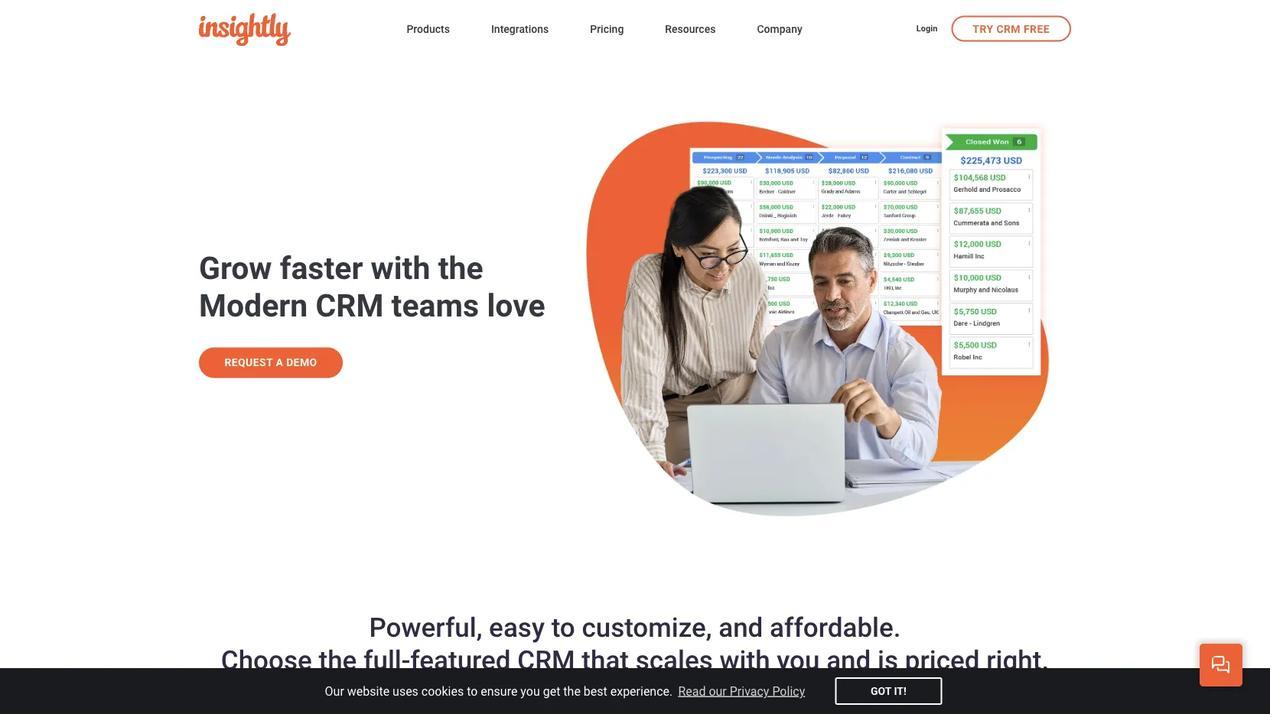 Task type: vqa. For each thing, say whether or not it's contained in the screenshot.
our
yes



Task type: describe. For each thing, give the bounding box(es) containing it.
to inside cookieconsent dialog
[[467, 685, 478, 699]]

crm inside powerful, easy to customize, and affordable. choose the full-featured crm that scales with you and is priced right.
[[518, 645, 575, 677]]

try crm free
[[973, 23, 1050, 35]]

request a demo link
[[199, 348, 343, 378]]

modern
[[199, 288, 308, 325]]

grow faster with the modern crm teams love
[[199, 250, 546, 325]]

choose
[[221, 645, 312, 677]]

powerful, easy to customize, and affordable. choose the full-featured crm that scales with you and is priced right.
[[221, 612, 1050, 677]]

try crm free link
[[952, 16, 1072, 42]]

a
[[276, 357, 283, 369]]

you inside cookieconsent dialog
[[521, 685, 540, 699]]

home banner businessman 2023 v3 image
[[583, 100, 1072, 520]]

powerful,
[[369, 612, 483, 644]]

priced
[[905, 645, 980, 677]]

got
[[871, 686, 892, 698]]

privacy
[[730, 685, 770, 699]]

try crm free button
[[952, 16, 1072, 42]]

pricing link
[[590, 20, 624, 41]]

full-
[[364, 645, 411, 677]]

the inside cookieconsent dialog
[[564, 685, 581, 699]]

read
[[679, 685, 706, 699]]

scales
[[636, 645, 713, 677]]

you inside powerful, easy to customize, and affordable. choose the full-featured crm that scales with you and is priced right.
[[777, 645, 820, 677]]

faster
[[280, 250, 363, 287]]

featured
[[411, 645, 511, 677]]

our
[[325, 685, 344, 699]]

love
[[487, 288, 546, 325]]

1 vertical spatial and
[[827, 645, 871, 677]]

with inside grow faster with the modern crm teams love
[[371, 250, 431, 287]]

crm inside grow faster with the modern crm teams love
[[316, 288, 384, 325]]

read our privacy policy button
[[676, 680, 808, 704]]

request
[[225, 357, 273, 369]]

website
[[347, 685, 390, 699]]

integrations
[[491, 23, 549, 36]]

got it! button
[[835, 678, 943, 706]]

marketing icon 2 image
[[477, 705, 576, 715]]

insightly logo link
[[199, 13, 382, 46]]

cookies
[[422, 685, 464, 699]]

free
[[1024, 23, 1050, 35]]

it!
[[894, 686, 907, 698]]

affordable.
[[770, 612, 901, 644]]



Task type: locate. For each thing, give the bounding box(es) containing it.
teams
[[392, 288, 479, 325]]

appconnect icon 1 image
[[913, 705, 1012, 715]]

that
[[582, 645, 629, 677]]

to left ensure in the bottom left of the page
[[467, 685, 478, 699]]

with up read our privacy policy button
[[720, 645, 771, 677]]

try
[[973, 23, 994, 35]]

with up teams
[[371, 250, 431, 287]]

crm inside button
[[997, 23, 1021, 35]]

0 horizontal spatial you
[[521, 685, 540, 699]]

and
[[719, 612, 763, 644], [827, 645, 871, 677]]

0 horizontal spatial to
[[467, 685, 478, 699]]

the up teams
[[438, 250, 483, 287]]

crm up get on the left bottom of the page
[[518, 645, 575, 677]]

get
[[543, 685, 561, 699]]

1 horizontal spatial you
[[777, 645, 820, 677]]

to right easy
[[552, 612, 575, 644]]

you up marketing icon 2
[[521, 685, 540, 699]]

1 vertical spatial with
[[720, 645, 771, 677]]

0 horizontal spatial with
[[371, 250, 431, 287]]

the right get on the left bottom of the page
[[564, 685, 581, 699]]

1 horizontal spatial the
[[438, 250, 483, 287]]

you up policy in the bottom of the page
[[777, 645, 820, 677]]

0 vertical spatial and
[[719, 612, 763, 644]]

to
[[552, 612, 575, 644], [467, 685, 478, 699]]

grow
[[199, 250, 272, 287]]

0 vertical spatial you
[[777, 645, 820, 677]]

resources
[[665, 23, 716, 36]]

got it!
[[871, 686, 907, 698]]

cookieconsent dialog
[[0, 669, 1271, 715]]

best
[[584, 685, 608, 699]]

1 horizontal spatial with
[[720, 645, 771, 677]]

uses
[[393, 685, 419, 699]]

1 horizontal spatial and
[[827, 645, 871, 677]]

2 vertical spatial crm
[[518, 645, 575, 677]]

crm
[[997, 23, 1021, 35], [316, 288, 384, 325], [518, 645, 575, 677]]

resources link
[[665, 20, 716, 41]]

is
[[878, 645, 899, 677]]

our website uses cookies to ensure you get the best experience. read our privacy policy
[[325, 685, 805, 699]]

integrations link
[[491, 20, 549, 41]]

login link
[[917, 23, 938, 36]]

1 vertical spatial you
[[521, 685, 540, 699]]

with
[[371, 250, 431, 287], [720, 645, 771, 677]]

request a demo
[[225, 357, 317, 369]]

company link
[[757, 20, 803, 41]]

1 vertical spatial crm
[[316, 288, 384, 325]]

our
[[709, 685, 727, 699]]

demo
[[286, 357, 317, 369]]

crm down faster
[[316, 288, 384, 325]]

products
[[407, 23, 450, 36]]

0 vertical spatial the
[[438, 250, 483, 287]]

experience.
[[611, 685, 673, 699]]

products link
[[407, 20, 450, 41]]

the inside grow faster with the modern crm teams love
[[438, 250, 483, 287]]

with inside powerful, easy to customize, and affordable. choose the full-featured crm that scales with you and is priced right.
[[720, 645, 771, 677]]

and down affordable.
[[827, 645, 871, 677]]

crm right try
[[997, 23, 1021, 35]]

0 horizontal spatial crm
[[316, 288, 384, 325]]

login
[[917, 24, 938, 33]]

1 vertical spatial to
[[467, 685, 478, 699]]

2 horizontal spatial the
[[564, 685, 581, 699]]

the up our
[[319, 645, 357, 677]]

policy
[[773, 685, 805, 699]]

to inside powerful, easy to customize, and affordable. choose the full-featured crm that scales with you and is priced right.
[[552, 612, 575, 644]]

0 vertical spatial crm
[[997, 23, 1021, 35]]

0 vertical spatial with
[[371, 250, 431, 287]]

1 horizontal spatial crm
[[518, 645, 575, 677]]

2 vertical spatial the
[[564, 685, 581, 699]]

easy
[[489, 612, 545, 644]]

and up read our privacy policy button
[[719, 612, 763, 644]]

right.
[[987, 645, 1050, 677]]

the
[[438, 250, 483, 287], [319, 645, 357, 677], [564, 685, 581, 699]]

2 horizontal spatial crm
[[997, 23, 1021, 35]]

0 vertical spatial to
[[552, 612, 575, 644]]

0 horizontal spatial and
[[719, 612, 763, 644]]

you
[[777, 645, 820, 677], [521, 685, 540, 699]]

pricing
[[590, 23, 624, 36]]

the inside powerful, easy to customize, and affordable. choose the full-featured crm that scales with you and is priced right.
[[319, 645, 357, 677]]

customize,
[[582, 612, 712, 644]]

1 vertical spatial the
[[319, 645, 357, 677]]

company
[[757, 23, 803, 36]]

0 horizontal spatial the
[[319, 645, 357, 677]]

1 horizontal spatial to
[[552, 612, 575, 644]]

ensure
[[481, 685, 518, 699]]

insightly logo image
[[199, 13, 291, 46]]



